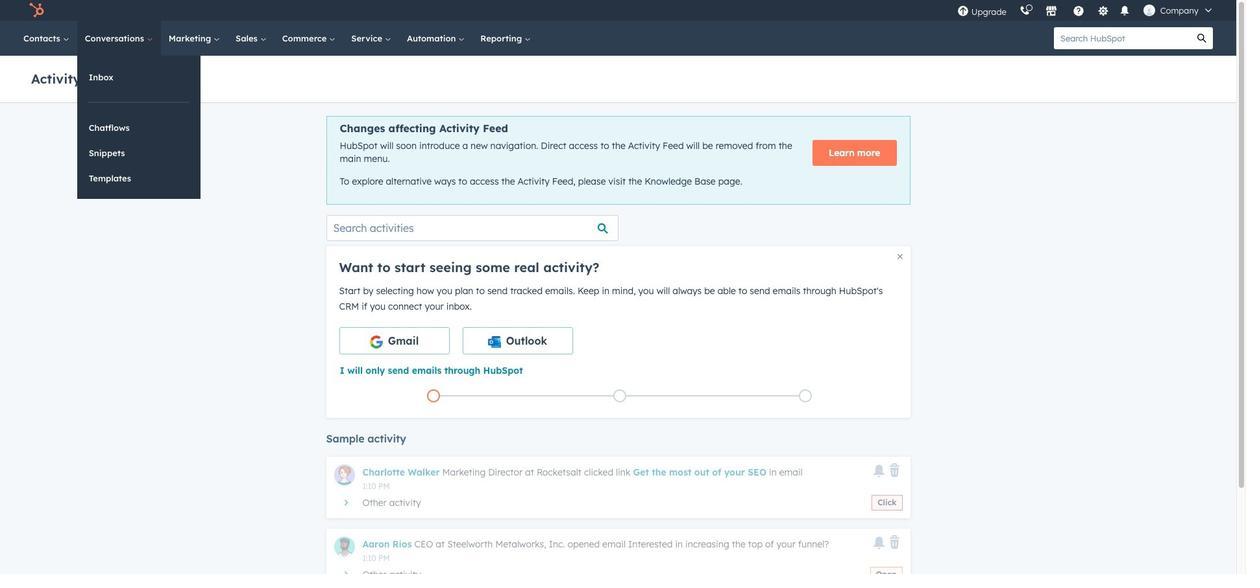 Task type: locate. For each thing, give the bounding box(es) containing it.
menu
[[951, 0, 1221, 21]]

list
[[340, 387, 899, 405]]

onboarding.steps.finalstep.title image
[[802, 394, 809, 401]]

marketplaces image
[[1045, 6, 1057, 18]]

close image
[[897, 254, 902, 259]]

onboarding.steps.sendtrackedemailingmail.title image
[[616, 394, 623, 401]]

None checkbox
[[339, 328, 449, 355], [462, 328, 573, 355], [339, 328, 449, 355], [462, 328, 573, 355]]



Task type: describe. For each thing, give the bounding box(es) containing it.
conversations menu
[[77, 56, 200, 199]]

jacob simon image
[[1143, 5, 1155, 16]]

Search HubSpot search field
[[1054, 27, 1191, 49]]

Search activities search field
[[326, 215, 618, 241]]



Task type: vqa. For each thing, say whether or not it's contained in the screenshot.
Search HubSpot "Search Field"
yes



